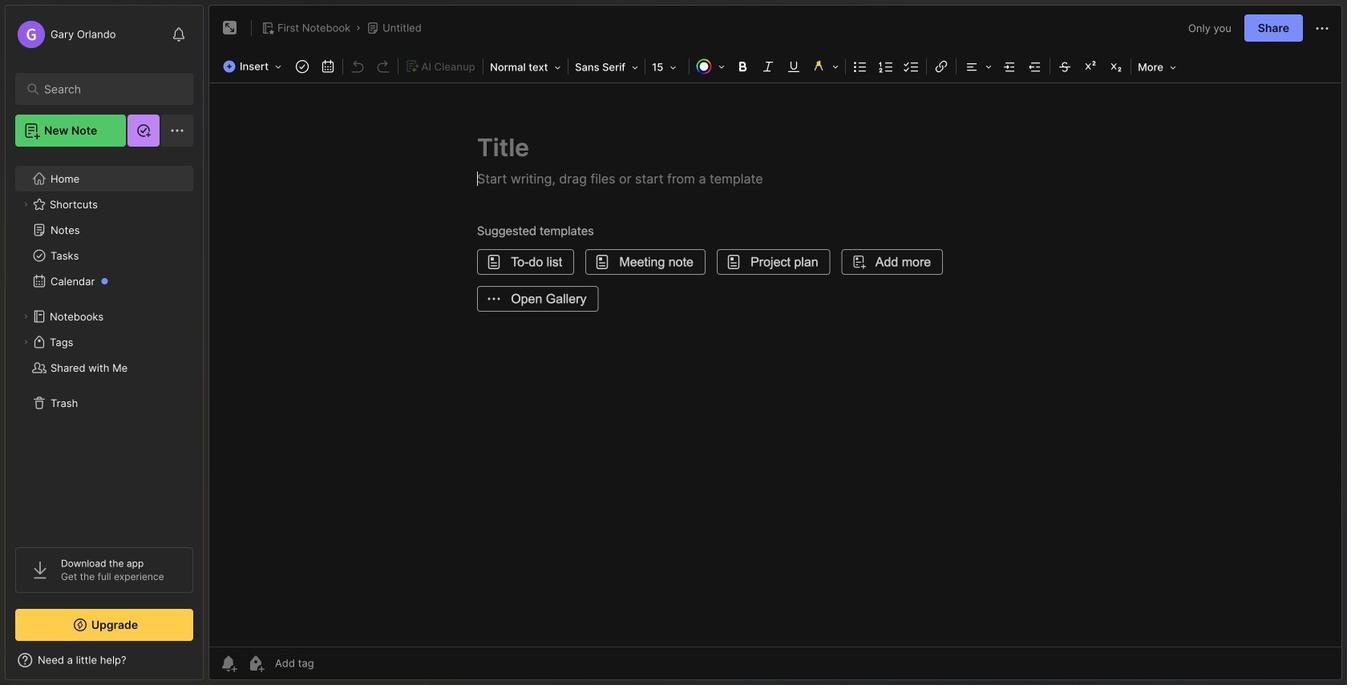 Task type: describe. For each thing, give the bounding box(es) containing it.
add a reminder image
[[219, 654, 238, 674]]

Font color field
[[691, 55, 730, 78]]

italic image
[[757, 55, 779, 78]]

superscript image
[[1079, 55, 1102, 78]]

Search text field
[[44, 82, 172, 97]]

Add tag field
[[273, 657, 394, 671]]

expand note image
[[220, 18, 240, 38]]

add tag image
[[246, 654, 265, 674]]

note window element
[[208, 5, 1342, 685]]

bulleted list image
[[849, 55, 872, 78]]

More actions field
[[1313, 18, 1332, 38]]

insert link image
[[930, 55, 953, 78]]

Highlight field
[[807, 55, 844, 78]]

underline image
[[783, 55, 805, 78]]

numbered list image
[[875, 55, 897, 78]]

checklist image
[[901, 55, 923, 78]]

bold image
[[731, 55, 754, 78]]

indent image
[[998, 55, 1021, 78]]



Task type: locate. For each thing, give the bounding box(es) containing it.
expand notebooks image
[[21, 312, 30, 322]]

subscript image
[[1105, 55, 1127, 78]]

expand tags image
[[21, 338, 30, 347]]

outdent image
[[1024, 55, 1046, 78]]

strikethrough image
[[1054, 55, 1076, 78]]

none search field inside main element
[[44, 79, 172, 99]]

calendar event image
[[317, 55, 339, 78]]

WHAT'S NEW field
[[6, 648, 203, 674]]

Font size field
[[647, 56, 687, 79]]

task image
[[291, 55, 314, 78]]

tree inside main element
[[6, 156, 203, 533]]

None search field
[[44, 79, 172, 99]]

Account field
[[15, 18, 116, 51]]

click to collapse image
[[202, 656, 214, 675]]

main element
[[0, 0, 208, 686]]

Note Editor text field
[[209, 83, 1341, 647]]

tree
[[6, 156, 203, 533]]

More field
[[1133, 56, 1181, 79]]

Alignment field
[[958, 55, 997, 78]]

Font family field
[[570, 56, 643, 79]]

Insert field
[[219, 55, 290, 78]]

more actions image
[[1313, 19, 1332, 38]]

Heading level field
[[485, 56, 566, 79]]



Task type: vqa. For each thing, say whether or not it's contained in the screenshot.
the font size FIELD
yes



